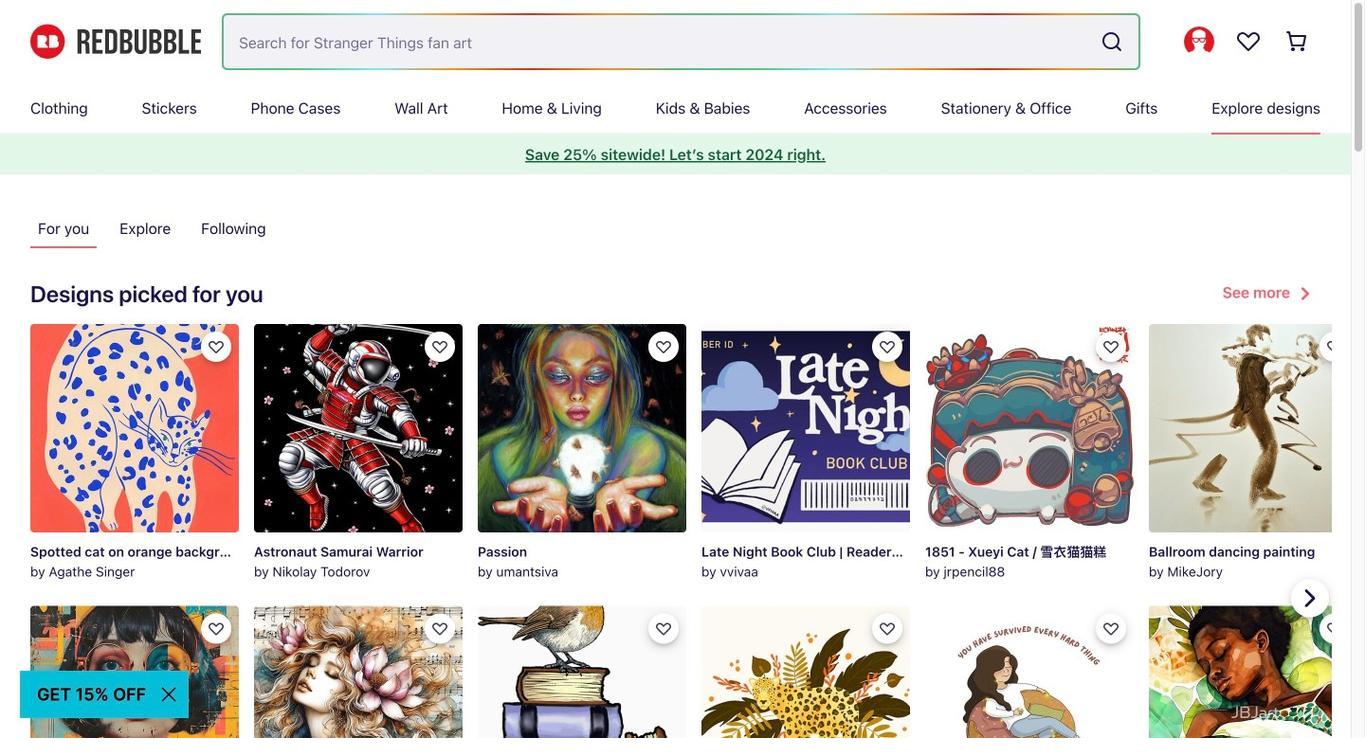 Task type: describe. For each thing, give the bounding box(es) containing it.
7 menu item from the left
[[805, 83, 888, 133]]

2 menu item from the left
[[142, 83, 197, 133]]

8 menu item from the left
[[942, 83, 1072, 133]]

9 menu item from the left
[[1126, 83, 1159, 133]]

4 menu item from the left
[[395, 83, 448, 133]]

Search term search field
[[224, 15, 1094, 68]]



Task type: locate. For each thing, give the bounding box(es) containing it.
menu item
[[30, 83, 88, 133], [142, 83, 197, 133], [251, 83, 341, 133], [395, 83, 448, 133], [502, 83, 602, 133], [656, 83, 751, 133], [805, 83, 888, 133], [942, 83, 1072, 133], [1126, 83, 1159, 133], [1212, 83, 1321, 133]]

3 menu item from the left
[[251, 83, 341, 133]]

1 menu item from the left
[[30, 83, 88, 133]]

10 menu item from the left
[[1212, 83, 1321, 133]]

6 menu item from the left
[[656, 83, 751, 133]]

None field
[[224, 15, 1139, 68]]

menu bar
[[30, 83, 1321, 133]]

5 menu item from the left
[[502, 83, 602, 133]]



